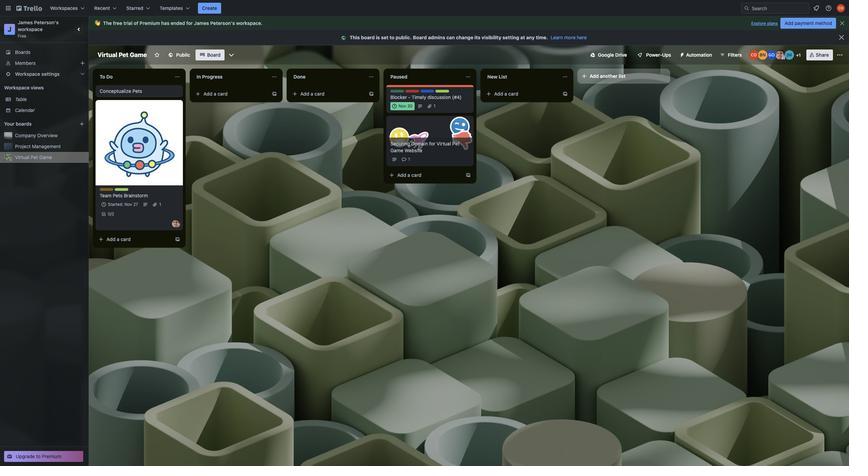 Task type: vqa. For each thing, say whether or not it's contained in the screenshot.
ethanhunt1 (ethanhunt117) image on the right of page
no



Task type: describe. For each thing, give the bounding box(es) containing it.
👋
[[94, 20, 100, 26]]

1 horizontal spatial to
[[390, 34, 395, 40]]

project management link
[[15, 143, 85, 150]]

a for done
[[311, 91, 314, 97]]

j link
[[4, 24, 15, 35]]

color: bold lime, title: none image
[[436, 90, 449, 93]]

jeremy miller (jeremymiller198) image
[[785, 50, 795, 60]]

peterson's inside james peterson's workspace free
[[34, 19, 59, 25]]

to inside upgrade to premium link
[[36, 454, 41, 459]]

add a card button for paused
[[387, 170, 463, 181]]

more
[[565, 34, 576, 40]]

securing domain for virtual pet game website link
[[391, 140, 470, 154]]

In Progress text field
[[193, 71, 268, 82]]

templates
[[160, 5, 183, 11]]

add a card down list
[[495, 91, 519, 97]]

add another list
[[590, 73, 626, 79]]

game inside securing domain for virtual pet game website
[[391, 148, 404, 153]]

blocker - timely discussion (#4)
[[391, 94, 462, 100]]

gary orlando (garyorlando) image
[[767, 50, 777, 60]]

your boards
[[4, 121, 32, 127]]

add a card down the progress
[[204, 91, 228, 97]]

To Do text field
[[96, 71, 171, 82]]

table link
[[15, 96, 85, 103]]

members
[[15, 60, 36, 66]]

0 horizontal spatial virtual pet game
[[15, 154, 52, 160]]

add for to do's add a card button
[[107, 236, 116, 242]]

add a card button down in progress text field
[[193, 88, 269, 99]]

free
[[113, 20, 122, 26]]

add for add a card button for paused
[[398, 172, 407, 178]]

add for add a card button corresponding to done
[[301, 91, 310, 97]]

views
[[31, 85, 44, 91]]

setting
[[503, 34, 520, 40]]

company overview
[[15, 133, 58, 138]]

upgrade
[[16, 454, 35, 459]]

Done text field
[[290, 71, 365, 82]]

card for paused
[[412, 172, 422, 178]]

christina overa (christinaovera) image
[[837, 4, 846, 12]]

show menu image
[[837, 52, 844, 58]]

blocker for blocker fyi
[[406, 90, 421, 95]]

management
[[32, 143, 61, 149]]

pet inside text box
[[119, 51, 129, 58]]

ben nelson (bennelson96) image
[[758, 50, 768, 60]]

james inside james peterson's workspace free
[[18, 19, 33, 25]]

Paused text field
[[387, 71, 462, 82]]

here
[[577, 34, 587, 40]]

create from template… image for done
[[369, 91, 374, 97]]

to
[[100, 74, 105, 80]]

0 vertical spatial board
[[413, 34, 427, 40]]

laugh image
[[448, 114, 472, 139]]

learn more here link
[[548, 34, 587, 40]]

color: bold lime, title: "team task" element
[[115, 188, 136, 193]]

add for add a card button underneath in progress text field
[[204, 91, 213, 97]]

1 vertical spatial james peterson (jamespeterson93) image
[[172, 220, 180, 228]]

0
[[108, 211, 111, 217]]

color: blue, title: "fyi" element
[[421, 90, 434, 95]]

filters
[[728, 52, 742, 58]]

in progress
[[197, 74, 223, 80]]

automation button
[[677, 50, 717, 60]]

add payment method
[[785, 20, 833, 26]]

calendar link
[[15, 107, 85, 114]]

workspaces
[[50, 5, 78, 11]]

color: yellow, title: none image
[[100, 188, 113, 191]]

add a card for done
[[301, 91, 325, 97]]

share button
[[807, 50, 834, 60]]

blocker - timely discussion (#4) link
[[391, 94, 470, 101]]

add a card for to do
[[107, 236, 131, 242]]

wave image
[[94, 20, 100, 26]]

has
[[161, 20, 170, 26]]

starred
[[126, 5, 143, 11]]

0 horizontal spatial game
[[39, 154, 52, 160]]

for inside securing domain for virtual pet game website
[[430, 141, 436, 147]]

company overview link
[[15, 132, 85, 139]]

add for add another list button
[[590, 73, 599, 79]]

james peterson's workspace link
[[18, 19, 60, 32]]

0 notifications image
[[813, 4, 821, 12]]

0 horizontal spatial board
[[207, 52, 221, 58]]

1 horizontal spatial create from template… image
[[272, 91, 277, 97]]

virtual inside virtual pet game text box
[[98, 51, 117, 58]]

james peterson's workspace free
[[18, 19, 60, 39]]

table
[[15, 96, 27, 102]]

-
[[409, 94, 411, 100]]

recent
[[94, 5, 110, 11]]

securing
[[391, 141, 410, 147]]

starred button
[[122, 3, 154, 14]]

Board name text field
[[94, 50, 150, 60]]

pets for conceptualize
[[133, 88, 142, 94]]

power-ups button
[[633, 50, 676, 60]]

workspace views
[[4, 85, 44, 91]]

admins
[[428, 34, 446, 40]]

discussion
[[428, 94, 451, 100]]

card for to do
[[121, 236, 131, 242]]

calendar
[[15, 107, 35, 113]]

a for to do
[[117, 236, 120, 242]]

game inside text box
[[130, 51, 147, 58]]

timely
[[412, 94, 427, 100]]

drive
[[616, 52, 628, 58]]

sm image
[[677, 50, 687, 59]]

to do
[[100, 74, 113, 80]]

is
[[376, 34, 380, 40]]

google
[[598, 52, 615, 58]]

explore plans button
[[752, 19, 778, 28]]

conceptualize
[[100, 88, 131, 94]]

time.
[[536, 34, 548, 40]]

plans
[[768, 21, 778, 26]]

templates button
[[156, 3, 194, 14]]

/
[[111, 211, 112, 217]]

this board is set to public. board admins can change its visibility setting at any time. learn more here
[[350, 34, 587, 40]]

banner containing 👋
[[89, 16, 850, 30]]

company
[[15, 133, 36, 138]]

0 vertical spatial for
[[186, 20, 193, 26]]

boards
[[16, 121, 32, 127]]

list
[[499, 74, 508, 80]]

1 vertical spatial premium
[[42, 454, 61, 459]]

list
[[619, 73, 626, 79]]

website
[[405, 148, 423, 153]]

brainstorm
[[124, 193, 148, 198]]

power-
[[647, 52, 663, 58]]

1 right jeremy miller (jeremymiller198) icon
[[799, 53, 801, 58]]

create
[[202, 5, 217, 11]]

blocker fyi
[[406, 90, 427, 95]]

New List text field
[[484, 71, 559, 82]]

payment
[[795, 20, 815, 26]]

+
[[797, 53, 799, 58]]

project management
[[15, 143, 61, 149]]

pets for team
[[113, 193, 123, 198]]

your
[[4, 121, 15, 127]]

create from template… image for add a card button for paused
[[466, 172, 471, 178]]



Task type: locate. For each thing, give the bounding box(es) containing it.
add a card button for to do
[[96, 234, 172, 245]]

0 horizontal spatial virtual
[[15, 154, 29, 160]]

premium right upgrade
[[42, 454, 61, 459]]

(#4)
[[453, 94, 462, 100]]

2 horizontal spatial pet
[[453, 141, 460, 147]]

peterson's
[[34, 19, 59, 25], [210, 20, 235, 26]]

1 vertical spatial game
[[391, 148, 404, 153]]

game left the star or unstar board icon
[[130, 51, 147, 58]]

search image
[[745, 5, 750, 11]]

0 vertical spatial pet
[[119, 51, 129, 58]]

1 vertical spatial workspace
[[18, 26, 43, 32]]

.
[[261, 20, 263, 26]]

power-ups
[[647, 52, 672, 58]]

virtual pet game up the "to do" text field
[[98, 51, 147, 58]]

1 horizontal spatial premium
[[140, 20, 160, 26]]

create from template… image
[[272, 91, 277, 97], [369, 91, 374, 97], [175, 237, 180, 242]]

0 horizontal spatial workspace
[[18, 26, 43, 32]]

explore
[[752, 21, 767, 26]]

domain
[[412, 141, 428, 147]]

banner
[[89, 16, 850, 30]]

game down management
[[39, 154, 52, 160]]

1 down team pets brainstorm link
[[159, 202, 161, 207]]

1 horizontal spatial pets
[[133, 88, 142, 94]]

1 vertical spatial for
[[430, 141, 436, 147]]

1 vertical spatial board
[[207, 52, 221, 58]]

0 vertical spatial pets
[[133, 88, 142, 94]]

👋 the free trial of premium has ended for james peterson's workspace .
[[94, 20, 263, 26]]

add down new list
[[495, 91, 504, 97]]

upgrade to premium
[[16, 454, 61, 459]]

team for team pets brainstorm
[[100, 193, 112, 198]]

board link
[[196, 50, 225, 60]]

peterson's down create button
[[210, 20, 235, 26]]

1
[[799, 53, 801, 58], [434, 103, 436, 109], [409, 157, 410, 162], [159, 202, 161, 207]]

0 vertical spatial nov
[[399, 103, 407, 109]]

1 horizontal spatial create from template… image
[[563, 91, 568, 97]]

virtual pet game link
[[15, 154, 85, 161]]

1 vertical spatial to
[[36, 454, 41, 459]]

change
[[456, 34, 474, 40]]

0 horizontal spatial create from template… image
[[466, 172, 471, 178]]

premium right of
[[140, 20, 160, 26]]

overview
[[37, 133, 58, 138]]

1 down blocker - timely discussion (#4) link
[[434, 103, 436, 109]]

ups
[[663, 52, 672, 58]]

public button
[[164, 50, 194, 60]]

0 horizontal spatial pets
[[113, 193, 123, 198]]

board
[[413, 34, 427, 40], [207, 52, 221, 58]]

filters button
[[718, 50, 744, 60]]

free
[[18, 33, 26, 39]]

to right upgrade
[[36, 454, 41, 459]]

premium
[[140, 20, 160, 26], [42, 454, 61, 459]]

Nov 30 checkbox
[[391, 102, 415, 110]]

workspace up table
[[4, 85, 30, 91]]

0 horizontal spatial create from template… image
[[175, 237, 180, 242]]

add a card button down new list text field
[[484, 88, 560, 99]]

virtual pet game
[[98, 51, 147, 58], [15, 154, 52, 160]]

0 vertical spatial virtual
[[98, 51, 117, 58]]

1 vertical spatial pet
[[453, 141, 460, 147]]

add down 0 / 2
[[107, 236, 116, 242]]

1 horizontal spatial james
[[194, 20, 209, 26]]

team left task
[[115, 188, 125, 193]]

Search field
[[750, 3, 810, 13]]

add a card button down website at left
[[387, 170, 463, 181]]

add down website at left
[[398, 172, 407, 178]]

card for done
[[315, 91, 325, 97]]

done
[[294, 74, 306, 80]]

1 horizontal spatial peterson's
[[210, 20, 235, 26]]

1 horizontal spatial virtual pet game
[[98, 51, 147, 58]]

2 vertical spatial virtual
[[15, 154, 29, 160]]

0 horizontal spatial peterson's
[[34, 19, 59, 25]]

add a card down website at left
[[398, 172, 422, 178]]

customize views image
[[228, 52, 235, 58]]

christina overa (christinaovera) image
[[750, 50, 759, 60]]

game down the securing
[[391, 148, 404, 153]]

peterson's down back to home image
[[34, 19, 59, 25]]

upgrade to premium link
[[4, 451, 83, 462]]

recent button
[[90, 3, 121, 14]]

team
[[115, 188, 125, 193], [100, 193, 112, 198]]

your boards with 3 items element
[[4, 120, 69, 128]]

boards
[[15, 49, 31, 55]]

google drive icon image
[[591, 53, 596, 57]]

virtual down laugh image in the top right of the page
[[437, 141, 451, 147]]

to right set
[[390, 34, 395, 40]]

workspaces button
[[46, 3, 89, 14]]

blocker
[[406, 90, 421, 95], [391, 94, 407, 100]]

workspace inside popup button
[[15, 71, 40, 77]]

pets down the "to do" text field
[[133, 88, 142, 94]]

back to home image
[[16, 3, 42, 14]]

blocker for blocker - timely discussion (#4)
[[391, 94, 407, 100]]

for right ended
[[186, 20, 193, 26]]

1 horizontal spatial game
[[130, 51, 147, 58]]

2 horizontal spatial game
[[391, 148, 404, 153]]

30
[[408, 103, 413, 109]]

2 horizontal spatial create from template… image
[[369, 91, 374, 97]]

add payment method button
[[781, 18, 837, 29]]

1 vertical spatial pets
[[113, 193, 123, 198]]

pet down project management
[[31, 154, 38, 160]]

virtual pet game inside text box
[[98, 51, 147, 58]]

nov inside nov 30 checkbox
[[399, 103, 407, 109]]

0 horizontal spatial team
[[100, 193, 112, 198]]

0 horizontal spatial premium
[[42, 454, 61, 459]]

0 horizontal spatial pet
[[31, 154, 38, 160]]

add a card button
[[193, 88, 269, 99], [290, 88, 366, 99], [484, 88, 560, 99], [387, 170, 463, 181], [96, 234, 172, 245]]

add a card for paused
[[398, 172, 422, 178]]

share
[[817, 52, 830, 58]]

james down create button
[[194, 20, 209, 26]]

a for paused
[[408, 172, 411, 178]]

james peterson (jamespeterson93) image
[[776, 50, 786, 60], [172, 220, 180, 228]]

1 down website at left
[[409, 157, 410, 162]]

workspace for workspace views
[[4, 85, 30, 91]]

google drive
[[598, 52, 628, 58]]

a
[[214, 91, 217, 97], [311, 91, 314, 97], [505, 91, 508, 97], [408, 172, 411, 178], [117, 236, 120, 242]]

1 vertical spatial virtual
[[437, 141, 451, 147]]

members link
[[0, 58, 89, 69]]

add for add a card button underneath new list text field
[[495, 91, 504, 97]]

add a card button down done 'text field'
[[290, 88, 366, 99]]

add a card down the done
[[301, 91, 325, 97]]

1 horizontal spatial virtual
[[98, 51, 117, 58]]

workspace settings button
[[0, 69, 89, 80]]

0 horizontal spatial james
[[18, 19, 33, 25]]

create button
[[198, 3, 221, 14]]

add down in progress
[[204, 91, 213, 97]]

virtual up to do
[[98, 51, 117, 58]]

0 vertical spatial workspace
[[236, 20, 261, 26]]

add a card button down 2
[[96, 234, 172, 245]]

add a card down 2
[[107, 236, 131, 242]]

nov left 27
[[125, 202, 132, 207]]

visibility
[[482, 34, 502, 40]]

virtual pet game down project management
[[15, 154, 52, 160]]

can
[[447, 34, 455, 40]]

virtual
[[98, 51, 117, 58], [437, 141, 451, 147], [15, 154, 29, 160]]

color: red, title: "blocker" element
[[406, 90, 421, 95]]

1 horizontal spatial team
[[115, 188, 125, 193]]

james up free
[[18, 19, 33, 25]]

add a card
[[204, 91, 228, 97], [301, 91, 325, 97], [495, 91, 519, 97], [398, 172, 422, 178], [107, 236, 131, 242]]

1 horizontal spatial pet
[[119, 51, 129, 58]]

task
[[126, 188, 136, 193]]

open information menu image
[[826, 5, 833, 12]]

explore plans
[[752, 21, 778, 26]]

workspace inside james peterson's workspace free
[[18, 26, 43, 32]]

+ 1
[[797, 53, 801, 58]]

add a card button for done
[[290, 88, 366, 99]]

this member is an admin of this board. image
[[782, 57, 785, 60]]

paused
[[391, 74, 408, 80]]

1 horizontal spatial for
[[430, 141, 436, 147]]

0 vertical spatial create from template… image
[[563, 91, 568, 97]]

boards link
[[0, 47, 89, 58]]

add left payment
[[785, 20, 794, 26]]

pet up the "to do" text field
[[119, 51, 129, 58]]

0 horizontal spatial james peterson (jamespeterson93) image
[[172, 220, 180, 228]]

1 vertical spatial virtual pet game
[[15, 154, 52, 160]]

1 vertical spatial nov
[[125, 202, 132, 207]]

color: green, title: "goal" element
[[391, 90, 404, 95]]

primary element
[[0, 0, 850, 16]]

add down the done
[[301, 91, 310, 97]]

2 vertical spatial pet
[[31, 154, 38, 160]]

workspace down members
[[15, 71, 40, 77]]

0 horizontal spatial nov
[[125, 202, 132, 207]]

add left another
[[590, 73, 599, 79]]

fyi
[[421, 90, 427, 95]]

add board image
[[79, 121, 85, 127]]

board right public.
[[413, 34, 427, 40]]

learn
[[551, 34, 564, 40]]

its
[[475, 34, 481, 40]]

0 horizontal spatial to
[[36, 454, 41, 459]]

workspace for workspace settings
[[15, 71, 40, 77]]

automation
[[687, 52, 713, 58]]

pets up started:
[[113, 193, 123, 198]]

0 vertical spatial game
[[130, 51, 147, 58]]

another
[[600, 73, 618, 79]]

2 horizontal spatial virtual
[[437, 141, 451, 147]]

sm image
[[340, 34, 350, 41]]

team for team task
[[115, 188, 125, 193]]

create from template… image for to do
[[175, 237, 180, 242]]

1 horizontal spatial board
[[413, 34, 427, 40]]

blocker left fyi
[[406, 90, 421, 95]]

create from template… image
[[563, 91, 568, 97], [466, 172, 471, 178]]

any
[[527, 34, 535, 40]]

for right domain
[[430, 141, 436, 147]]

progress
[[202, 74, 223, 80]]

0 vertical spatial to
[[390, 34, 395, 40]]

2 vertical spatial game
[[39, 154, 52, 160]]

google drive button
[[587, 50, 632, 60]]

team task
[[115, 188, 136, 193]]

0 vertical spatial james peterson (jamespeterson93) image
[[776, 50, 786, 60]]

0 horizontal spatial for
[[186, 20, 193, 26]]

board left customize views icon
[[207, 52, 221, 58]]

card
[[218, 91, 228, 97], [315, 91, 325, 97], [509, 91, 519, 97], [412, 172, 422, 178], [121, 236, 131, 242]]

conceptualize pets link
[[100, 88, 179, 95]]

settings
[[41, 71, 60, 77]]

1 horizontal spatial nov
[[399, 103, 407, 109]]

0 vertical spatial virtual pet game
[[98, 51, 147, 58]]

do
[[106, 74, 113, 80]]

nov 30
[[399, 103, 413, 109]]

pet down laugh image in the top right of the page
[[453, 141, 460, 147]]

add another list button
[[578, 69, 671, 84]]

james
[[18, 19, 33, 25], [194, 20, 209, 26]]

team down color: yellow, title: none image
[[100, 193, 112, 198]]

securing domain for virtual pet game website
[[391, 141, 460, 153]]

virtual down project
[[15, 154, 29, 160]]

nov left 30
[[399, 103, 407, 109]]

workspace navigation collapse icon image
[[74, 25, 84, 34]]

create from template… image for add a card button underneath new list text field
[[563, 91, 568, 97]]

at
[[521, 34, 526, 40]]

2
[[112, 211, 114, 217]]

blocker up nov 30 checkbox
[[391, 94, 407, 100]]

goal
[[391, 90, 400, 95]]

0 vertical spatial premium
[[140, 20, 160, 26]]

conceptualize pets
[[100, 88, 142, 94]]

new
[[488, 74, 498, 80]]

1 horizontal spatial workspace
[[236, 20, 261, 26]]

1 horizontal spatial james peterson (jamespeterson93) image
[[776, 50, 786, 60]]

0 vertical spatial workspace
[[15, 71, 40, 77]]

virtual inside securing domain for virtual pet game website
[[437, 141, 451, 147]]

team pets brainstorm
[[100, 193, 148, 198]]

1 vertical spatial create from template… image
[[466, 172, 471, 178]]

pet inside securing domain for virtual pet game website
[[453, 141, 460, 147]]

1 vertical spatial workspace
[[4, 85, 30, 91]]

star or unstar board image
[[154, 52, 160, 58]]



